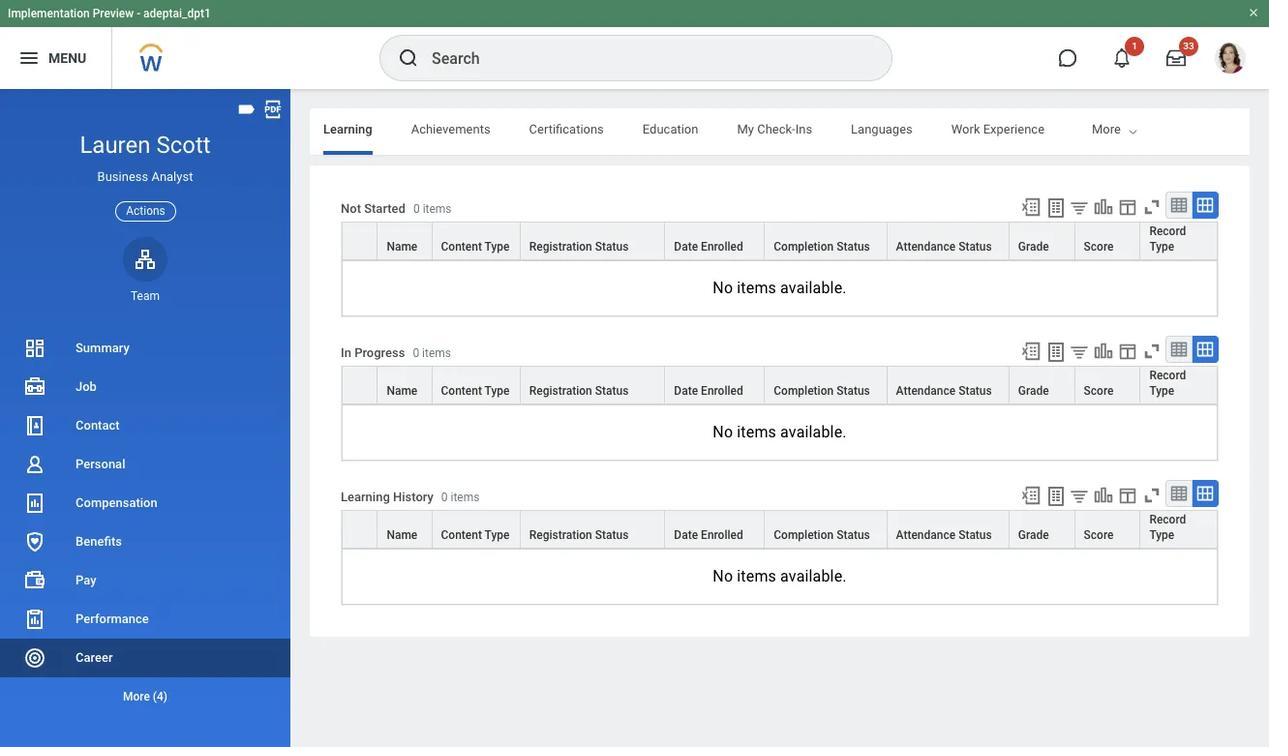 Task type: locate. For each thing, give the bounding box(es) containing it.
2 vertical spatial no
[[713, 568, 733, 586]]

date enrolled for history
[[674, 529, 743, 543]]

2 vertical spatial enrolled
[[701, 529, 743, 543]]

3 attendance status button from the top
[[888, 512, 1009, 548]]

content type button down 'in progress 0 items'
[[432, 367, 520, 404]]

3 record type button from the top
[[1141, 512, 1217, 548]]

completion status button for learning history
[[765, 512, 887, 548]]

2 content type from the top
[[441, 385, 510, 398]]

name down 'in progress 0 items'
[[387, 385, 418, 398]]

3 date from the top
[[674, 529, 698, 543]]

2 vertical spatial record type button
[[1141, 512, 1217, 548]]

status
[[595, 240, 629, 254], [837, 240, 870, 254], [959, 240, 992, 254], [595, 385, 629, 398], [837, 385, 870, 398], [959, 385, 992, 398], [595, 529, 629, 543], [837, 529, 870, 543], [959, 529, 992, 543]]

0 vertical spatial record
[[1150, 225, 1187, 238]]

completion status button for not started
[[765, 223, 887, 260]]

name button for progress
[[378, 367, 431, 404]]

1 vertical spatial row
[[342, 366, 1218, 405]]

completion status for learning history
[[774, 529, 870, 543]]

2 date from the top
[[674, 385, 698, 398]]

0 vertical spatial registration
[[529, 240, 592, 254]]

2 no items available. from the top
[[713, 423, 847, 442]]

2 no from the top
[[713, 423, 733, 442]]

tag image
[[236, 99, 258, 120]]

menu button
[[0, 27, 112, 89]]

export to worksheets image
[[1045, 341, 1068, 364], [1045, 485, 1068, 509]]

record type for started
[[1150, 225, 1187, 254]]

0 right history
[[441, 491, 448, 505]]

1 name from the top
[[387, 240, 418, 254]]

registration status button for started
[[521, 223, 665, 260]]

1 attendance status button from the top
[[888, 223, 1009, 260]]

0 vertical spatial grade button
[[1010, 223, 1074, 260]]

2 attendance status button from the top
[[888, 367, 1009, 404]]

3 available. from the top
[[781, 568, 847, 586]]

2 record type button from the top
[[1141, 367, 1217, 404]]

2 record from the top
[[1150, 369, 1187, 383]]

2 attendance from the top
[[896, 385, 956, 398]]

name down learning history 0 items
[[387, 529, 418, 543]]

content
[[441, 240, 482, 254], [441, 385, 482, 398], [441, 529, 482, 543]]

1 date enrolled from the top
[[674, 240, 743, 254]]

compensation image
[[23, 492, 46, 515]]

3 attendance status from the top
[[896, 529, 992, 543]]

2 row from the top
[[342, 366, 1218, 405]]

export to excel image
[[1021, 197, 1042, 218], [1021, 341, 1042, 362], [1021, 485, 1042, 507]]

date
[[674, 240, 698, 254], [674, 385, 698, 398], [674, 529, 698, 543]]

1 fullscreen image from the top
[[1142, 341, 1163, 362]]

career link
[[0, 639, 291, 678]]

1 vertical spatial grade
[[1018, 385, 1049, 398]]

3 no from the top
[[713, 568, 733, 586]]

expand table image for learning history
[[1196, 484, 1215, 504]]

analyst
[[151, 170, 193, 184]]

name button down not started 0 items
[[378, 223, 431, 260]]

grade
[[1018, 240, 1049, 254], [1018, 385, 1049, 398], [1018, 529, 1049, 543]]

0 right started
[[413, 203, 420, 216]]

1 vertical spatial score button
[[1075, 367, 1140, 404]]

1 record type button from the top
[[1141, 223, 1217, 260]]

2 score button from the top
[[1075, 367, 1140, 404]]

2 content from the top
[[441, 385, 482, 398]]

0 vertical spatial grade
[[1018, 240, 1049, 254]]

attendance status button for history
[[888, 512, 1009, 548]]

1 enrolled from the top
[[701, 240, 743, 254]]

2 vertical spatial date enrolled
[[674, 529, 743, 543]]

0 vertical spatial content type button
[[432, 223, 520, 260]]

items inside not started 0 items
[[423, 203, 452, 216]]

attendance status button
[[888, 223, 1009, 260], [888, 367, 1009, 404], [888, 512, 1009, 548]]

0 vertical spatial export to excel image
[[1021, 197, 1042, 218]]

3 registration status from the top
[[529, 529, 629, 543]]

date enrolled button for not started
[[666, 223, 764, 260]]

2 date enrolled from the top
[[674, 385, 743, 398]]

more (4) button
[[0, 678, 291, 717]]

name button down learning history 0 items
[[378, 512, 431, 548]]

2 registration status from the top
[[529, 385, 629, 398]]

date enrolled for started
[[674, 240, 743, 254]]

1 vertical spatial completion
[[774, 385, 834, 398]]

0 vertical spatial completion
[[774, 240, 834, 254]]

2 content type button from the top
[[432, 367, 520, 404]]

learning history 0 items
[[341, 490, 480, 505]]

record type button
[[1141, 223, 1217, 260], [1141, 367, 1217, 404], [1141, 512, 1217, 548]]

name button for started
[[378, 223, 431, 260]]

menu banner
[[0, 0, 1270, 89]]

1 vertical spatial 0
[[413, 347, 419, 361]]

2 name from the top
[[387, 385, 418, 398]]

2 vertical spatial toolbar
[[1012, 480, 1219, 511]]

0 vertical spatial expand/collapse chart image
[[1093, 197, 1115, 218]]

no items available.
[[713, 279, 847, 297], [713, 423, 847, 442], [713, 568, 847, 586]]

3 registration from the top
[[529, 529, 592, 543]]

registration status button
[[521, 223, 665, 260], [521, 367, 665, 404], [521, 512, 665, 548]]

2 vertical spatial 0
[[441, 491, 448, 505]]

record for learning history
[[1150, 513, 1187, 527]]

2 vertical spatial grade
[[1018, 529, 1049, 543]]

2 vertical spatial date
[[674, 529, 698, 543]]

team link
[[123, 237, 168, 304]]

content type button
[[432, 223, 520, 260], [432, 367, 520, 404], [432, 512, 520, 548]]

2 vertical spatial available.
[[781, 568, 847, 586]]

attendance for started
[[896, 240, 956, 254]]

3 record type from the top
[[1150, 513, 1187, 543]]

0
[[413, 203, 420, 216], [413, 347, 419, 361], [441, 491, 448, 505]]

implementation
[[8, 7, 90, 20]]

registration status
[[529, 240, 629, 254], [529, 385, 629, 398], [529, 529, 629, 543]]

1 name button from the top
[[378, 223, 431, 260]]

score button
[[1075, 223, 1140, 260], [1075, 367, 1140, 404], [1075, 512, 1140, 548]]

select to filter grid data image for progress
[[1069, 342, 1090, 362]]

name for started
[[387, 240, 418, 254]]

3 date enrolled from the top
[[674, 529, 743, 543]]

2 vertical spatial completion
[[774, 529, 834, 543]]

1 content from the top
[[441, 240, 482, 254]]

1 vertical spatial no items available.
[[713, 423, 847, 442]]

content type button down history
[[432, 512, 520, 548]]

2 vertical spatial record type
[[1150, 513, 1187, 543]]

1 vertical spatial date
[[674, 385, 698, 398]]

toolbar for history
[[1012, 480, 1219, 511]]

0 vertical spatial name button
[[378, 223, 431, 260]]

2 vertical spatial date enrolled button
[[666, 512, 764, 548]]

table image for learning history
[[1170, 484, 1189, 504]]

1 registration status button from the top
[[521, 223, 665, 260]]

1 registration status from the top
[[529, 240, 629, 254]]

1 vertical spatial available.
[[781, 423, 847, 442]]

1 vertical spatial name button
[[378, 367, 431, 404]]

content type button down not started 0 items
[[432, 223, 520, 260]]

2 vertical spatial row
[[342, 511, 1218, 549]]

content down 'in progress 0 items'
[[441, 385, 482, 398]]

export to worksheets image for history
[[1045, 485, 1068, 509]]

2 grade from the top
[[1018, 385, 1049, 398]]

registration status for in progress
[[529, 385, 629, 398]]

content down learning history 0 items
[[441, 529, 482, 543]]

job image
[[23, 376, 46, 399]]

1 vertical spatial enrolled
[[701, 385, 743, 398]]

record type
[[1150, 225, 1187, 254], [1150, 369, 1187, 398], [1150, 513, 1187, 543]]

name button
[[378, 223, 431, 260], [378, 367, 431, 404], [378, 512, 431, 548]]

history
[[393, 490, 434, 505]]

0 inside not started 0 items
[[413, 203, 420, 216]]

1 vertical spatial record type
[[1150, 369, 1187, 398]]

learning left history
[[341, 490, 390, 505]]

completion status button
[[765, 223, 887, 260], [765, 367, 887, 404], [765, 512, 887, 548]]

grade button
[[1010, 223, 1074, 260], [1010, 367, 1074, 404], [1010, 512, 1074, 548]]

2 vertical spatial score button
[[1075, 512, 1140, 548]]

fullscreen image
[[1142, 341, 1163, 362], [1142, 485, 1163, 507]]

2 vertical spatial name
[[387, 529, 418, 543]]

benefits image
[[23, 531, 46, 554]]

2 fullscreen image from the top
[[1142, 485, 1163, 507]]

1 registration from the top
[[529, 240, 592, 254]]

enrolled
[[701, 240, 743, 254], [701, 385, 743, 398], [701, 529, 743, 543]]

completion
[[774, 240, 834, 254], [774, 385, 834, 398], [774, 529, 834, 543]]

0 vertical spatial enrolled
[[701, 240, 743, 254]]

2 vertical spatial content type button
[[432, 512, 520, 548]]

3 no items available. from the top
[[713, 568, 847, 586]]

name for progress
[[387, 385, 418, 398]]

1 vertical spatial record
[[1150, 369, 1187, 383]]

1 vertical spatial fullscreen image
[[1142, 485, 1163, 507]]

3 content type button from the top
[[432, 512, 520, 548]]

tab list
[[0, 108, 1129, 155]]

2 export to worksheets image from the top
[[1045, 485, 1068, 509]]

1 export to worksheets image from the top
[[1045, 341, 1068, 364]]

content down not started 0 items
[[441, 240, 482, 254]]

0 vertical spatial expand table image
[[1196, 196, 1215, 215]]

contact link
[[0, 407, 291, 445]]

expand/collapse chart image
[[1093, 197, 1115, 218], [1093, 341, 1115, 362], [1093, 485, 1115, 507]]

0 vertical spatial registration status
[[529, 240, 629, 254]]

pay
[[76, 573, 96, 588]]

record type button for started
[[1141, 223, 1217, 260]]

3 record from the top
[[1150, 513, 1187, 527]]

1 horizontal spatial more
[[1092, 122, 1121, 137]]

3 date enrolled button from the top
[[666, 512, 764, 548]]

content type down not started 0 items
[[441, 240, 510, 254]]

1 completion status button from the top
[[765, 223, 887, 260]]

2 score from the top
[[1084, 385, 1114, 398]]

select to filter grid data image
[[1069, 198, 1090, 218], [1069, 342, 1090, 362], [1069, 486, 1090, 507]]

2 grade button from the top
[[1010, 367, 1074, 404]]

attendance status for in progress
[[896, 385, 992, 398]]

enrolled for learning history
[[701, 529, 743, 543]]

completion status for in progress
[[774, 385, 870, 398]]

expand table image for not started
[[1196, 196, 1215, 215]]

2 vertical spatial content
[[441, 529, 482, 543]]

justify image
[[17, 46, 41, 70]]

career
[[76, 651, 113, 665]]

1 vertical spatial export to excel image
[[1021, 341, 1042, 362]]

table image for in progress
[[1170, 340, 1189, 359]]

row for history
[[342, 511, 1218, 549]]

0 vertical spatial completion status
[[774, 240, 870, 254]]

score button for started
[[1075, 223, 1140, 260]]

score for started
[[1084, 240, 1114, 254]]

learning inside tab list
[[323, 122, 372, 137]]

expand table image
[[1196, 196, 1215, 215], [1196, 340, 1215, 359], [1196, 484, 1215, 504]]

1 vertical spatial registration
[[529, 385, 592, 398]]

started
[[364, 202, 406, 216]]

3 grade button from the top
[[1010, 512, 1074, 548]]

0 vertical spatial record type button
[[1141, 223, 1217, 260]]

3 name from the top
[[387, 529, 418, 543]]

contact
[[76, 418, 120, 433]]

implementation preview -   adeptai_dpt1
[[8, 7, 211, 20]]

1 grade button from the top
[[1010, 223, 1074, 260]]

2 vertical spatial no items available.
[[713, 568, 847, 586]]

completion status button for in progress
[[765, 367, 887, 404]]

export to excel image for started
[[1021, 197, 1042, 218]]

1 content type button from the top
[[432, 223, 520, 260]]

completion for started
[[774, 240, 834, 254]]

attendance status button for progress
[[888, 367, 1009, 404]]

2 vertical spatial table image
[[1170, 484, 1189, 504]]

in
[[341, 346, 351, 361]]

more (4)
[[123, 690, 168, 704]]

1 vertical spatial table image
[[1170, 340, 1189, 359]]

record
[[1150, 225, 1187, 238], [1150, 369, 1187, 383], [1150, 513, 1187, 527]]

2 vertical spatial grade button
[[1010, 512, 1074, 548]]

export to worksheets image
[[1045, 197, 1068, 220]]

3 attendance from the top
[[896, 529, 956, 543]]

1 vertical spatial registration status
[[529, 385, 629, 398]]

row
[[342, 222, 1218, 261], [342, 366, 1218, 405], [342, 511, 1218, 549]]

2 name button from the top
[[378, 367, 431, 404]]

work experience
[[952, 122, 1045, 137]]

more left (4)
[[123, 690, 150, 704]]

2 vertical spatial export to excel image
[[1021, 485, 1042, 507]]

1 record type from the top
[[1150, 225, 1187, 254]]

available. for not started
[[781, 279, 847, 297]]

1 grade from the top
[[1018, 240, 1049, 254]]

1 click to view/edit grid preferences image from the top
[[1117, 341, 1139, 362]]

0 vertical spatial export to worksheets image
[[1045, 341, 1068, 364]]

more down notifications large icon
[[1092, 122, 1121, 137]]

0 vertical spatial more
[[1092, 122, 1121, 137]]

0 vertical spatial attendance status button
[[888, 223, 1009, 260]]

learning up not at the top left of the page
[[323, 122, 372, 137]]

3 completion status from the top
[[774, 529, 870, 543]]

summary
[[76, 341, 130, 355]]

0 vertical spatial select to filter grid data image
[[1069, 198, 1090, 218]]

2 completion status from the top
[[774, 385, 870, 398]]

1 vertical spatial expand/collapse chart image
[[1093, 341, 1115, 362]]

1 vertical spatial grade button
[[1010, 367, 1074, 404]]

training
[[1084, 122, 1129, 137]]

1 attendance from the top
[[896, 240, 956, 254]]

1 vertical spatial learning
[[341, 490, 390, 505]]

completion status
[[774, 240, 870, 254], [774, 385, 870, 398], [774, 529, 870, 543]]

2 completion status button from the top
[[765, 367, 887, 404]]

lauren scott
[[80, 132, 211, 159]]

2 vertical spatial expand/collapse chart image
[[1093, 485, 1115, 507]]

3 content from the top
[[441, 529, 482, 543]]

more inside more (4) dropdown button
[[123, 690, 150, 704]]

1 vertical spatial date enrolled
[[674, 385, 743, 398]]

attendance status button for started
[[888, 223, 1009, 260]]

1 vertical spatial completion status button
[[765, 367, 887, 404]]

score button for history
[[1075, 512, 1140, 548]]

0 vertical spatial toolbar
[[1012, 192, 1219, 222]]

certifications
[[529, 122, 604, 137]]

3 completion from the top
[[774, 529, 834, 543]]

attendance
[[896, 240, 956, 254], [896, 385, 956, 398], [896, 529, 956, 543]]

0 vertical spatial date enrolled button
[[666, 223, 764, 260]]

2 registration from the top
[[529, 385, 592, 398]]

profile logan mcneil image
[[1215, 43, 1246, 78]]

0 vertical spatial row
[[342, 222, 1218, 261]]

0 horizontal spatial more
[[123, 690, 150, 704]]

1 vertical spatial score
[[1084, 385, 1114, 398]]

view team image
[[134, 248, 157, 271]]

1 vertical spatial expand table image
[[1196, 340, 1215, 359]]

grade for history
[[1018, 529, 1049, 543]]

2 click to view/edit grid preferences image from the top
[[1117, 485, 1139, 507]]

score
[[1084, 240, 1114, 254], [1084, 385, 1114, 398], [1084, 529, 1114, 543]]

1 vertical spatial content type button
[[432, 367, 520, 404]]

0 vertical spatial score button
[[1075, 223, 1140, 260]]

content type
[[441, 240, 510, 254], [441, 385, 510, 398], [441, 529, 510, 543]]

1 row from the top
[[342, 222, 1218, 261]]

content type button for not started
[[432, 223, 520, 260]]

0 vertical spatial fullscreen image
[[1142, 341, 1163, 362]]

1 vertical spatial no
[[713, 423, 733, 442]]

fullscreen image for learning history
[[1142, 485, 1163, 507]]

items
[[423, 203, 452, 216], [737, 279, 777, 297], [422, 347, 451, 361], [737, 423, 777, 442], [451, 491, 480, 505], [737, 568, 777, 586]]

registration status for not started
[[529, 240, 629, 254]]

attendance status for not started
[[896, 240, 992, 254]]

1 record from the top
[[1150, 225, 1187, 238]]

0 right progress
[[413, 347, 419, 361]]

1 attendance status from the top
[[896, 240, 992, 254]]

date enrolled button
[[666, 223, 764, 260], [666, 367, 764, 404], [666, 512, 764, 548]]

registration status for learning history
[[529, 529, 629, 543]]

1 no items available. from the top
[[713, 279, 847, 297]]

1 vertical spatial registration status button
[[521, 367, 665, 404]]

2 vertical spatial expand table image
[[1196, 484, 1215, 504]]

1 vertical spatial click to view/edit grid preferences image
[[1117, 485, 1139, 507]]

1 completion status from the top
[[774, 240, 870, 254]]

list
[[0, 329, 291, 717]]

adeptai_dpt1
[[143, 7, 211, 20]]

list containing summary
[[0, 329, 291, 717]]

not
[[341, 202, 361, 216]]

toolbar for progress
[[1012, 336, 1219, 366]]

2 vertical spatial registration status button
[[521, 512, 665, 548]]

0 inside 'in progress 0 items'
[[413, 347, 419, 361]]

content type down 'in progress 0 items'
[[441, 385, 510, 398]]

content type down learning history 0 items
[[441, 529, 510, 543]]

1 content type from the top
[[441, 240, 510, 254]]

score button for progress
[[1075, 367, 1140, 404]]

3 registration status button from the top
[[521, 512, 665, 548]]

compensation
[[76, 496, 158, 510]]

2 vertical spatial attendance
[[896, 529, 956, 543]]

2 vertical spatial completion status
[[774, 529, 870, 543]]

attendance status
[[896, 240, 992, 254], [896, 385, 992, 398], [896, 529, 992, 543]]

registration
[[529, 240, 592, 254], [529, 385, 592, 398], [529, 529, 592, 543]]

date enrolled
[[674, 240, 743, 254], [674, 385, 743, 398], [674, 529, 743, 543]]

0 for learning history
[[441, 491, 448, 505]]

3 name button from the top
[[378, 512, 431, 548]]

type
[[485, 240, 510, 254], [1150, 240, 1175, 254], [485, 385, 510, 398], [1150, 385, 1175, 398], [485, 529, 510, 543], [1150, 529, 1175, 543]]

2 enrolled from the top
[[701, 385, 743, 398]]

content type button for in progress
[[432, 367, 520, 404]]

performance link
[[0, 600, 291, 639]]

toolbar
[[1012, 192, 1219, 222], [1012, 336, 1219, 366], [1012, 480, 1219, 511]]

job link
[[0, 368, 291, 407]]

personal link
[[0, 445, 291, 484]]

click to view/edit grid preferences image
[[1117, 341, 1139, 362], [1117, 485, 1139, 507]]

2 available. from the top
[[781, 423, 847, 442]]

0 vertical spatial record type
[[1150, 225, 1187, 254]]

1 available. from the top
[[781, 279, 847, 297]]

3 score from the top
[[1084, 529, 1114, 543]]

expand/collapse chart image for progress
[[1093, 341, 1115, 362]]

2 vertical spatial attendance status
[[896, 529, 992, 543]]

1 vertical spatial toolbar
[[1012, 336, 1219, 366]]

2 date enrolled button from the top
[[666, 367, 764, 404]]

0 vertical spatial table image
[[1170, 196, 1189, 215]]

2 record type from the top
[[1150, 369, 1187, 398]]

registration status button for history
[[521, 512, 665, 548]]

0 vertical spatial no items available.
[[713, 279, 847, 297]]

1 vertical spatial select to filter grid data image
[[1069, 342, 1090, 362]]

2 vertical spatial record
[[1150, 513, 1187, 527]]

name button down 'in progress 0 items'
[[378, 367, 431, 404]]

0 inside learning history 0 items
[[441, 491, 448, 505]]

learning
[[323, 122, 372, 137], [341, 490, 390, 505]]

3 grade from the top
[[1018, 529, 1049, 543]]

2 attendance status from the top
[[896, 385, 992, 398]]

1 score button from the top
[[1075, 223, 1140, 260]]

0 vertical spatial date enrolled
[[674, 240, 743, 254]]

content for not started
[[441, 240, 482, 254]]

2 vertical spatial registration
[[529, 529, 592, 543]]

1 completion from the top
[[774, 240, 834, 254]]

33
[[1184, 41, 1195, 51]]

compensation link
[[0, 484, 291, 523]]

2 vertical spatial registration status
[[529, 529, 629, 543]]

1 date from the top
[[674, 240, 698, 254]]

1 vertical spatial content
[[441, 385, 482, 398]]

summary image
[[23, 337, 46, 360]]

business analyst
[[97, 170, 193, 184]]

grade button for history
[[1010, 512, 1074, 548]]

2 completion from the top
[[774, 385, 834, 398]]

1 vertical spatial attendance
[[896, 385, 956, 398]]

name down not started 0 items
[[387, 240, 418, 254]]

table image
[[1170, 196, 1189, 215], [1170, 340, 1189, 359], [1170, 484, 1189, 504]]

score for history
[[1084, 529, 1114, 543]]

1 score from the top
[[1084, 240, 1114, 254]]

learning for learning history 0 items
[[341, 490, 390, 505]]

3 row from the top
[[342, 511, 1218, 549]]

record type button for history
[[1141, 512, 1217, 548]]

job
[[76, 380, 97, 394]]

3 content type from the top
[[441, 529, 510, 543]]

0 vertical spatial click to view/edit grid preferences image
[[1117, 341, 1139, 362]]

career image
[[23, 647, 46, 670]]

2 vertical spatial score
[[1084, 529, 1114, 543]]

name
[[387, 240, 418, 254], [387, 385, 418, 398], [387, 529, 418, 543]]

registration for history
[[529, 529, 592, 543]]

0 vertical spatial 0
[[413, 203, 420, 216]]

1 vertical spatial attendance status
[[896, 385, 992, 398]]

benefits link
[[0, 523, 291, 562]]

Search Workday  search field
[[432, 37, 852, 79]]

3 enrolled from the top
[[701, 529, 743, 543]]

completion for progress
[[774, 385, 834, 398]]

content type for history
[[441, 529, 510, 543]]

more
[[1092, 122, 1121, 137], [123, 690, 150, 704]]

-
[[137, 7, 141, 20]]

1 date enrolled button from the top
[[666, 223, 764, 260]]

0 vertical spatial content
[[441, 240, 482, 254]]

2 vertical spatial content type
[[441, 529, 510, 543]]

no
[[713, 279, 733, 297], [713, 423, 733, 442], [713, 568, 733, 586]]

date for not started
[[674, 240, 698, 254]]

0 vertical spatial no
[[713, 279, 733, 297]]

1 vertical spatial more
[[123, 690, 150, 704]]

3 score button from the top
[[1075, 512, 1140, 548]]

1 no from the top
[[713, 279, 733, 297]]

click to view/edit grid preferences image for progress
[[1117, 341, 1139, 362]]

menu
[[48, 50, 86, 65]]

2 registration status button from the top
[[521, 367, 665, 404]]

available.
[[781, 279, 847, 297], [781, 423, 847, 442], [781, 568, 847, 586]]

3 completion status button from the top
[[765, 512, 887, 548]]

team
[[131, 289, 160, 303]]

export to excel image for progress
[[1021, 341, 1042, 362]]

record type button for progress
[[1141, 367, 1217, 404]]

my
[[737, 122, 754, 137]]

0 vertical spatial completion status button
[[765, 223, 887, 260]]



Task type: vqa. For each thing, say whether or not it's contained in the screenshot.
3rd Registration Status from the bottom
yes



Task type: describe. For each thing, give the bounding box(es) containing it.
0 for not started
[[413, 203, 420, 216]]

more (4) button
[[0, 686, 291, 709]]

1 button
[[1101, 37, 1145, 79]]

my check-ins
[[737, 122, 813, 137]]

click to view/edit grid preferences image
[[1117, 197, 1139, 218]]

registration status button for progress
[[521, 367, 665, 404]]

export to excel image for history
[[1021, 485, 1042, 507]]

performance
[[76, 612, 149, 627]]

toolbar for started
[[1012, 192, 1219, 222]]

inbox large image
[[1167, 48, 1186, 68]]

more for more
[[1092, 122, 1121, 137]]

content type for started
[[441, 240, 510, 254]]

record type for history
[[1150, 513, 1187, 543]]

pay image
[[23, 569, 46, 593]]

no items available. for not started
[[713, 279, 847, 297]]

registration for progress
[[529, 385, 592, 398]]

0 for in progress
[[413, 347, 419, 361]]

actions button
[[115, 201, 176, 222]]

select to filter grid data image for started
[[1069, 198, 1090, 218]]

date enrolled button for in progress
[[666, 367, 764, 404]]

learning for learning
[[323, 122, 372, 137]]

grade for progress
[[1018, 385, 1049, 398]]

performance image
[[23, 608, 46, 631]]

completion status for not started
[[774, 240, 870, 254]]

experience
[[984, 122, 1045, 137]]

progress
[[355, 346, 405, 361]]

attendance status for learning history
[[896, 529, 992, 543]]

date enrolled for progress
[[674, 385, 743, 398]]

attendance for progress
[[896, 385, 956, 398]]

no items available. for learning history
[[713, 568, 847, 586]]

scott
[[156, 132, 211, 159]]

name for history
[[387, 529, 418, 543]]

click to view/edit grid preferences image for history
[[1117, 485, 1139, 507]]

record type for progress
[[1150, 369, 1187, 398]]

ins
[[796, 122, 813, 137]]

not started 0 items
[[341, 202, 452, 216]]

grade button for progress
[[1010, 367, 1074, 404]]

export to worksheets image for progress
[[1045, 341, 1068, 364]]

expand/collapse chart image for started
[[1093, 197, 1115, 218]]

table image for not started
[[1170, 196, 1189, 215]]

available. for in progress
[[781, 423, 847, 442]]

content for in progress
[[441, 385, 482, 398]]

enrolled for not started
[[701, 240, 743, 254]]

content for learning history
[[441, 529, 482, 543]]

languages
[[851, 122, 913, 137]]

record for in progress
[[1150, 369, 1187, 383]]

no for progress
[[713, 423, 733, 442]]

select to filter grid data image for history
[[1069, 486, 1090, 507]]

achievements
[[411, 122, 491, 137]]

tab list containing learning
[[0, 108, 1129, 155]]

check-
[[757, 122, 796, 137]]

attendance for history
[[896, 529, 956, 543]]

business
[[97, 170, 148, 184]]

(4)
[[153, 690, 168, 704]]

close environment banner image
[[1248, 7, 1260, 18]]

summary link
[[0, 329, 291, 368]]

content type for progress
[[441, 385, 510, 398]]

view printable version (pdf) image
[[262, 99, 284, 120]]

navigation pane region
[[0, 89, 291, 748]]

in progress 0 items
[[341, 346, 451, 361]]

date for learning history
[[674, 529, 698, 543]]

contact image
[[23, 414, 46, 438]]

completion for history
[[774, 529, 834, 543]]

grade button for started
[[1010, 223, 1074, 260]]

row for progress
[[342, 366, 1218, 405]]

search image
[[397, 46, 420, 70]]

fullscreen image
[[1142, 197, 1163, 218]]

1
[[1132, 41, 1138, 51]]

registration for started
[[529, 240, 592, 254]]

actions
[[126, 204, 165, 217]]

no for history
[[713, 568, 733, 586]]

personal
[[76, 457, 125, 472]]

items inside 'in progress 0 items'
[[422, 347, 451, 361]]

pay link
[[0, 562, 291, 600]]

lauren
[[80, 132, 151, 159]]

team lauren scott element
[[123, 288, 168, 304]]

expand/collapse chart image for history
[[1093, 485, 1115, 507]]

expand table image for in progress
[[1196, 340, 1215, 359]]

education
[[643, 122, 699, 137]]

enrolled for in progress
[[701, 385, 743, 398]]

notifications large image
[[1113, 48, 1132, 68]]

more for more (4)
[[123, 690, 150, 704]]

fullscreen image for in progress
[[1142, 341, 1163, 362]]

33 button
[[1155, 37, 1199, 79]]

no items available. for in progress
[[713, 423, 847, 442]]

row for started
[[342, 222, 1218, 261]]

content type button for learning history
[[432, 512, 520, 548]]

name button for history
[[378, 512, 431, 548]]

record for not started
[[1150, 225, 1187, 238]]

preview
[[93, 7, 134, 20]]

date for in progress
[[674, 385, 698, 398]]

date enrolled button for learning history
[[666, 512, 764, 548]]

personal image
[[23, 453, 46, 476]]

work
[[952, 122, 980, 137]]

benefits
[[76, 535, 122, 549]]

no for started
[[713, 279, 733, 297]]

score for progress
[[1084, 385, 1114, 398]]

items inside learning history 0 items
[[451, 491, 480, 505]]



